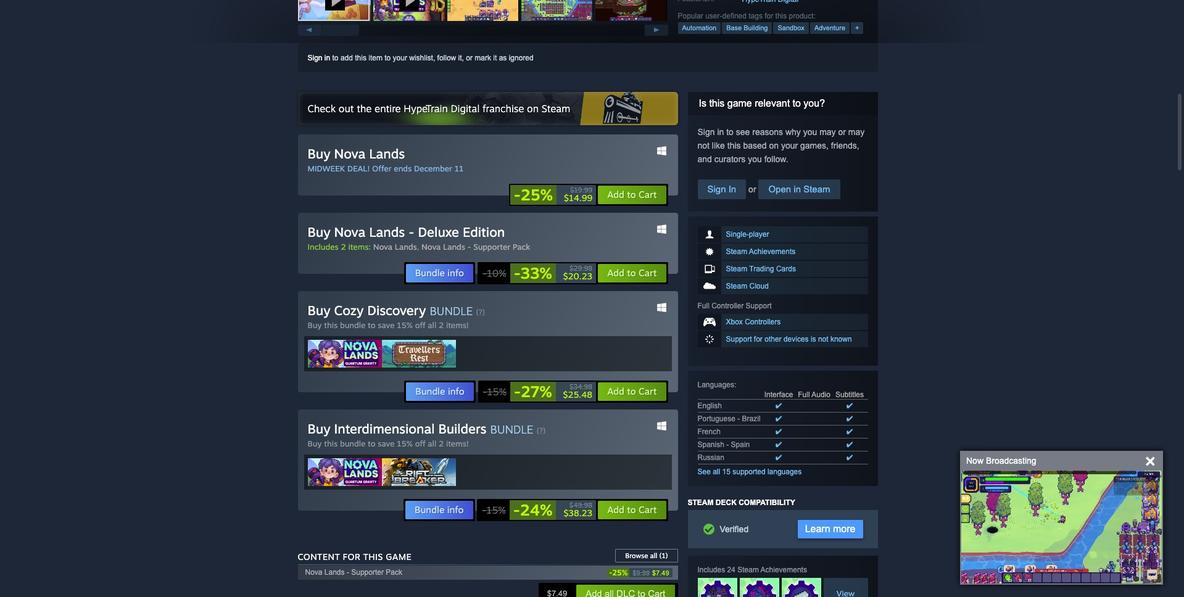 Task type: vqa. For each thing, say whether or not it's contained in the screenshot.
Sign in to add this item to your wishlist, follow it, or mark it as ignored "Sign"
yes



Task type: describe. For each thing, give the bounding box(es) containing it.
nova down content
[[305, 568, 322, 577]]

all down buy cozy discovery bundle (?)
[[428, 320, 436, 330]]

you?
[[804, 98, 825, 109]]

to right $29.98
[[627, 267, 636, 279]]

steam up steam cloud
[[726, 265, 747, 273]]

info for -27%
[[448, 386, 465, 397]]

languages :
[[698, 381, 736, 389]]

compatibility
[[739, 499, 795, 507]]

single-
[[726, 230, 749, 239]]

december
[[414, 164, 452, 173]]

items! for -27%
[[446, 320, 469, 330]]

- left $49.98 $38.23
[[513, 501, 520, 520]]

(?) for -27%
[[476, 308, 485, 317]]

- right 10%
[[514, 264, 521, 283]]

open in steam link
[[759, 180, 840, 199]]

follow
[[437, 54, 456, 62]]

the second beast: drameleon image
[[740, 578, 779, 597]]

24
[[727, 566, 736, 575]]

spanish
[[698, 441, 724, 449]]

like
[[712, 141, 725, 151]]

0 horizontal spatial full
[[698, 302, 710, 310]]

1 add from the top
[[607, 189, 625, 201]]

$9.99
[[633, 569, 650, 577]]

10%
[[487, 267, 506, 280]]

ignored
[[509, 54, 534, 62]]

popular
[[678, 12, 703, 20]]

not inside "sign in to see reasons why you may or may not like this based on your games, friends, and curators you follow."
[[698, 141, 710, 151]]

3 buy from the top
[[308, 302, 331, 318]]

11
[[455, 164, 464, 173]]

this right add
[[355, 54, 367, 62]]

follow.
[[764, 154, 788, 164]]

to down buy cozy discovery bundle (?)
[[368, 320, 376, 330]]

off for -27%
[[415, 320, 426, 330]]

this down interdimensional
[[324, 439, 338, 449]]

check out the entire hypetrain digital franchise on steam
[[308, 102, 570, 115]]

1 horizontal spatial not
[[818, 335, 829, 344]]

1 horizontal spatial includes
[[698, 566, 725, 575]]

this inside "sign in to see reasons why you may or may not like this based on your games, friends, and curators you follow."
[[727, 141, 741, 151]]

6 buy from the top
[[308, 439, 322, 449]]

controllers
[[745, 318, 781, 326]]

to right '$19.99'
[[627, 189, 636, 201]]

lands down content
[[325, 568, 345, 577]]

is
[[699, 98, 707, 109]]

steam cloud
[[726, 282, 769, 291]]

bundle for -24%
[[490, 423, 533, 436]]

sign for sign in
[[708, 184, 726, 194]]

pack inside buy nova lands - deluxe edition includes 2 items: nova lands , nova lands - supporter pack
[[513, 242, 530, 252]]

bundle info for -27%
[[416, 386, 465, 397]]

includes inside buy nova lands - deluxe edition includes 2 items: nova lands , nova lands - supporter pack
[[308, 242, 339, 252]]

sign in
[[708, 184, 736, 194]]

cart for -24%
[[639, 504, 657, 516]]

to right item
[[385, 54, 391, 62]]

game
[[386, 552, 412, 562]]

english
[[698, 402, 722, 410]]

- left -24%
[[482, 504, 487, 517]]

steam down single-
[[726, 247, 747, 256]]

15% left -24%
[[487, 504, 506, 517]]

ends
[[394, 164, 412, 173]]

2 vertical spatial or
[[746, 185, 759, 194]]

more
[[833, 524, 856, 534]]

15% down discovery
[[397, 320, 413, 330]]

controller
[[712, 302, 744, 310]]

$38.23
[[564, 508, 593, 518]]

-15% for -24%
[[482, 504, 506, 517]]

steam left deck at the right bottom
[[688, 499, 714, 507]]

wishlist,
[[409, 54, 435, 62]]

game
[[727, 98, 752, 109]]

- down nova lands - supporter pack link
[[483, 267, 487, 280]]

sign in link
[[308, 54, 330, 62]]

this
[[363, 552, 383, 562]]

$49.98
[[570, 501, 593, 510]]

automation
[[682, 24, 717, 31]]

cart for -27%
[[639, 386, 657, 397]]

off for -24%
[[415, 439, 426, 449]]

sign in to add this item to your wishlist, follow it, or mark it as ignored
[[308, 54, 534, 62]]

add to cart link for -24%
[[597, 501, 667, 520]]

subtitles
[[836, 391, 864, 399]]

nova up items:
[[334, 224, 365, 240]]

lands up nova lands link
[[369, 224, 405, 240]]

$19.99
[[570, 186, 593, 194]]

nova right the ,
[[422, 242, 441, 252]]

nova lands link
[[373, 242, 417, 252]]

-25% $9.99 $7.49
[[609, 568, 669, 578]]

full controller support
[[698, 302, 772, 310]]

- up builders at bottom left
[[483, 386, 487, 398]]

open
[[769, 184, 791, 194]]

add for -33%
[[607, 267, 625, 279]]

- left brazil
[[738, 415, 740, 423]]

base building
[[726, 24, 768, 31]]

0 vertical spatial on
[[527, 102, 539, 115]]

0 horizontal spatial you
[[748, 154, 762, 164]]

content for this game
[[298, 552, 412, 562]]

add for -27%
[[607, 386, 625, 397]]

interface
[[764, 391, 793, 399]]

1 horizontal spatial for
[[765, 12, 773, 20]]

0 vertical spatial support
[[746, 302, 772, 310]]

0 horizontal spatial your
[[393, 54, 407, 62]]

lands down deluxe
[[443, 242, 465, 252]]

mark
[[475, 54, 491, 62]]

bundle for -24%
[[340, 439, 366, 449]]

it,
[[458, 54, 464, 62]]

now
[[966, 456, 984, 466]]

-33%
[[514, 264, 552, 283]]

item
[[369, 54, 383, 62]]

sandbox link
[[774, 22, 809, 34]]

- up nova lands link
[[409, 224, 414, 240]]

includes 24 steam achievements
[[698, 566, 807, 575]]

deluxe
[[418, 224, 459, 240]]

automation link
[[678, 22, 721, 34]]

,
[[417, 242, 419, 252]]

xbox controllers link
[[698, 314, 868, 330]]

steam deck compatibility
[[688, 499, 795, 507]]

bundle info link for -33%
[[405, 264, 474, 283]]

buy inside buy nova lands - deluxe edition includes 2 items: nova lands , nova lands - supporter pack
[[308, 224, 331, 240]]

lands inside buy nova lands midweek deal! offer ends december 11
[[369, 146, 405, 162]]

discovery
[[367, 302, 426, 318]]

entire
[[375, 102, 401, 115]]

see all 15 supported languages
[[698, 468, 802, 476]]

cloud
[[750, 282, 769, 291]]

15% down interdimensional
[[397, 439, 413, 449]]

curators
[[714, 154, 746, 164]]

base building link
[[722, 22, 772, 34]]

user-
[[706, 12, 722, 20]]

xbox
[[726, 318, 743, 326]]

brazil
[[742, 415, 761, 423]]

steam cloud link
[[698, 278, 868, 294]]

for
[[343, 552, 361, 562]]

verified
[[720, 525, 749, 534]]

browse
[[625, 552, 648, 560]]

steam right open
[[804, 184, 830, 194]]

see
[[698, 468, 711, 476]]

15
[[722, 468, 731, 476]]

steam up full controller support
[[726, 282, 747, 291]]

info for -24%
[[447, 504, 464, 516]]

player
[[749, 230, 769, 239]]

bundle for -27%
[[430, 304, 473, 318]]

nova inside buy nova lands midweek deal! offer ends december 11
[[334, 146, 365, 162]]

buy cozy discovery bundle (?)
[[308, 302, 485, 318]]

nova lands - supporter pack
[[305, 568, 402, 577]]

15% left -27%
[[487, 386, 507, 398]]

1 vertical spatial support
[[726, 335, 752, 344]]

- left $19.99 $14.99
[[514, 185, 521, 204]]

to up browse
[[627, 504, 636, 516]]

0 horizontal spatial for
[[754, 335, 763, 344]]

check
[[308, 102, 336, 115]]

buy interdimensional builders bundle (?)
[[308, 421, 546, 437]]

bundle info for -33%
[[415, 267, 464, 279]]



Task type: locate. For each thing, give the bounding box(es) containing it.
2 vertical spatial sign
[[708, 184, 726, 194]]

$19.99 $14.99
[[564, 186, 593, 203]]

bundle right discovery
[[430, 304, 473, 318]]

add to cart for 33%
[[607, 267, 657, 279]]

2 off from the top
[[415, 439, 426, 449]]

1 horizontal spatial or
[[746, 185, 759, 194]]

(1)
[[659, 552, 668, 560]]

all left (1)
[[650, 552, 657, 560]]

1 vertical spatial (?)
[[537, 426, 546, 436]]

buy this bundle to save 15% off all 2 items! down buy cozy discovery bundle (?)
[[308, 320, 469, 330]]

- left $34.98 $25.48
[[514, 382, 521, 401]]

2 vertical spatial bundle
[[415, 504, 445, 516]]

buy this bundle to save 15% off all 2 items! for -27%
[[308, 320, 469, 330]]

add to cart link right $29.98
[[597, 264, 667, 283]]

1 horizontal spatial full
[[798, 391, 810, 399]]

sign left in
[[708, 184, 726, 194]]

to left add
[[332, 54, 339, 62]]

now broadcasting
[[966, 456, 1037, 466]]

2 vertical spatial info
[[447, 504, 464, 516]]

1 vertical spatial 2
[[439, 320, 444, 330]]

2 for -24%
[[439, 439, 444, 449]]

1 vertical spatial bundle
[[340, 439, 366, 449]]

add right '$19.99'
[[607, 189, 625, 201]]

info for -33%
[[448, 267, 464, 279]]

interface full audio subtitles
[[764, 391, 864, 399]]

add to cart link
[[597, 185, 667, 205], [597, 264, 667, 283], [597, 382, 667, 402], [597, 501, 667, 520]]

tags
[[749, 12, 763, 20]]

this up sandbox on the top
[[775, 12, 787, 20]]

1 vertical spatial sign
[[698, 127, 715, 137]]

2 cart from the top
[[639, 267, 657, 279]]

1 horizontal spatial you
[[803, 127, 817, 137]]

this right is at right
[[709, 98, 725, 109]]

2 down buy interdimensional builders bundle (?)
[[439, 439, 444, 449]]

0 vertical spatial bundle info
[[415, 267, 464, 279]]

you down based
[[748, 154, 762, 164]]

25% for -25%
[[521, 185, 553, 204]]

add to cart link up browse
[[597, 501, 667, 520]]

0 horizontal spatial or
[[466, 54, 473, 62]]

to
[[332, 54, 339, 62], [385, 54, 391, 62], [793, 98, 801, 109], [726, 127, 734, 137], [627, 189, 636, 201], [627, 267, 636, 279], [368, 320, 376, 330], [627, 386, 636, 397], [368, 439, 376, 449], [627, 504, 636, 516]]

items! for -24%
[[446, 439, 469, 449]]

devices
[[784, 335, 809, 344]]

in for open in steam
[[794, 184, 801, 194]]

4 add to cart link from the top
[[597, 501, 667, 520]]

save for -27%
[[378, 320, 395, 330]]

based
[[743, 141, 767, 151]]

0 horizontal spatial supporter
[[351, 568, 384, 577]]

you look amazing image
[[698, 578, 737, 597]]

it
[[493, 54, 497, 62]]

bundle info link for -24%
[[405, 501, 474, 520]]

includes left items:
[[308, 242, 339, 252]]

- left $9.99
[[609, 568, 612, 578]]

(?) inside buy cozy discovery bundle (?)
[[476, 308, 485, 317]]

buy nova lands - deluxe edition includes 2 items: nova lands , nova lands - supporter pack
[[308, 224, 530, 252]]

$34.98 $25.48
[[563, 383, 593, 400]]

- left spain
[[726, 441, 729, 449]]

reasons
[[752, 127, 783, 137]]

0 horizontal spatial pack
[[386, 568, 402, 577]]

0 vertical spatial or
[[466, 54, 473, 62]]

learn more link
[[798, 520, 863, 539]]

0 vertical spatial for
[[765, 12, 773, 20]]

add to cart right $29.98
[[607, 267, 657, 279]]

audio
[[812, 391, 831, 399]]

0 horizontal spatial bundle
[[430, 304, 473, 318]]

nova lands - supporter pack link
[[422, 242, 530, 252]]

1 vertical spatial for
[[754, 335, 763, 344]]

0 vertical spatial your
[[393, 54, 407, 62]]

bundle down -27%
[[490, 423, 533, 436]]

add to cart link for -27%
[[597, 382, 667, 402]]

all down buy interdimensional builders bundle (?)
[[428, 439, 436, 449]]

0 vertical spatial you
[[803, 127, 817, 137]]

0 vertical spatial supporter
[[473, 242, 510, 252]]

midweek
[[308, 164, 345, 173]]

steam right franchise
[[542, 102, 570, 115]]

or inside "sign in to see reasons why you may or may not like this based on your games, friends, and curators you follow."
[[838, 127, 846, 137]]

building
[[744, 24, 768, 31]]

5 buy from the top
[[308, 421, 331, 437]]

0 vertical spatial (?)
[[476, 308, 485, 317]]

broadcasting
[[986, 456, 1037, 466]]

3 add to cart link from the top
[[597, 382, 667, 402]]

0 horizontal spatial 25%
[[521, 185, 553, 204]]

1 vertical spatial on
[[769, 141, 779, 151]]

portuguese
[[698, 415, 736, 423]]

for left other
[[754, 335, 763, 344]]

1 buy this bundle to save 15% off all 2 items! from the top
[[308, 320, 469, 330]]

2 for -27%
[[439, 320, 444, 330]]

1 vertical spatial includes
[[698, 566, 725, 575]]

0 vertical spatial bundle
[[430, 304, 473, 318]]

1 vertical spatial save
[[378, 439, 395, 449]]

bundle info link for -27%
[[406, 382, 474, 402]]

lands right items:
[[395, 242, 417, 252]]

to down interdimensional
[[368, 439, 376, 449]]

25% left $9.99
[[612, 568, 628, 578]]

1 may from the left
[[820, 127, 836, 137]]

now broadcasting link
[[966, 455, 1037, 467]]

2 down buy cozy discovery bundle (?)
[[439, 320, 444, 330]]

steam achievements link
[[698, 244, 868, 260]]

save for -24%
[[378, 439, 395, 449]]

2 inside buy nova lands - deluxe edition includes 2 items: nova lands , nova lands - supporter pack
[[341, 242, 346, 252]]

industrial progress image
[[782, 578, 821, 597]]

0 vertical spatial info
[[448, 267, 464, 279]]

$20.23
[[563, 271, 593, 281]]

0 vertical spatial in
[[325, 54, 330, 62]]

in right open
[[794, 184, 801, 194]]

add to cart up browse
[[607, 504, 657, 516]]

1 off from the top
[[415, 320, 426, 330]]

2 vertical spatial 2
[[439, 439, 444, 449]]

2 add to cart link from the top
[[597, 264, 667, 283]]

cozy
[[334, 302, 364, 318]]

or
[[466, 54, 473, 62], [838, 127, 846, 137], [746, 185, 759, 194]]

add to cart
[[607, 189, 657, 201], [607, 267, 657, 279], [607, 386, 657, 397], [607, 504, 657, 516]]

buy this bundle to save 15% off all 2 items! for -24%
[[308, 439, 469, 449]]

1 vertical spatial supporter
[[351, 568, 384, 577]]

1 vertical spatial bundle
[[416, 386, 445, 397]]

1 vertical spatial off
[[415, 439, 426, 449]]

add for -24%
[[607, 504, 625, 516]]

0 vertical spatial 25%
[[521, 185, 553, 204]]

1 horizontal spatial (?)
[[537, 426, 546, 436]]

not up and
[[698, 141, 710, 151]]

buy
[[308, 146, 331, 162], [308, 224, 331, 240], [308, 302, 331, 318], [308, 320, 322, 330], [308, 421, 331, 437], [308, 439, 322, 449]]

add to cart right '$19.99'
[[607, 189, 657, 201]]

bundle for -27%
[[340, 320, 366, 330]]

bundle
[[415, 267, 445, 279], [416, 386, 445, 397], [415, 504, 445, 516]]

0 vertical spatial pack
[[513, 242, 530, 252]]

to left you?
[[793, 98, 801, 109]]

$49.98 $38.23
[[564, 501, 593, 518]]

-15% for -27%
[[483, 386, 507, 398]]

-15% left -27%
[[483, 386, 507, 398]]

1 vertical spatial in
[[717, 127, 724, 137]]

items:
[[348, 242, 371, 252]]

(?) for -24%
[[537, 426, 546, 436]]

as
[[499, 54, 507, 62]]

4 cart from the top
[[639, 504, 657, 516]]

2 horizontal spatial in
[[794, 184, 801, 194]]

on
[[527, 102, 539, 115], [769, 141, 779, 151]]

add right $29.98
[[607, 267, 625, 279]]

buy inside buy nova lands midweek deal! offer ends december 11
[[308, 146, 331, 162]]

trading
[[749, 265, 774, 273]]

to right $34.98
[[627, 386, 636, 397]]

your inside "sign in to see reasons why you may or may not like this based on your games, friends, and curators you follow."
[[781, 141, 798, 151]]

friends,
[[831, 141, 860, 151]]

cart
[[639, 189, 657, 201], [639, 267, 657, 279], [639, 386, 657, 397], [639, 504, 657, 516]]

1 buy from the top
[[308, 146, 331, 162]]

or right in
[[746, 185, 759, 194]]

full left controller
[[698, 302, 710, 310]]

off
[[415, 320, 426, 330], [415, 439, 426, 449]]

1 vertical spatial bundle info link
[[406, 382, 474, 402]]

cart for -33%
[[639, 267, 657, 279]]

this down the cozy
[[324, 320, 338, 330]]

bundle info for -24%
[[415, 504, 464, 516]]

0 horizontal spatial includes
[[308, 242, 339, 252]]

supporter down edition
[[473, 242, 510, 252]]

2 vertical spatial bundle info link
[[405, 501, 474, 520]]

1 vertical spatial -15%
[[482, 504, 506, 517]]

15%
[[397, 320, 413, 330], [487, 386, 507, 398], [397, 439, 413, 449], [487, 504, 506, 517]]

1 vertical spatial bundle
[[490, 423, 533, 436]]

steam
[[542, 102, 570, 115], [804, 184, 830, 194], [726, 247, 747, 256], [726, 265, 747, 273], [726, 282, 747, 291], [688, 499, 714, 507], [738, 566, 759, 575]]

support down "xbox"
[[726, 335, 752, 344]]

$29.98 $20.23
[[563, 264, 593, 281]]

(?) inside buy interdimensional builders bundle (?)
[[537, 426, 546, 436]]

3 add to cart from the top
[[607, 386, 657, 397]]

0 vertical spatial buy this bundle to save 15% off all 2 items!
[[308, 320, 469, 330]]

0 vertical spatial not
[[698, 141, 710, 151]]

add to cart right $34.98
[[607, 386, 657, 397]]

pack up -33%
[[513, 242, 530, 252]]

or right it,
[[466, 54, 473, 62]]

xbox controllers
[[726, 318, 781, 326]]

- down edition
[[468, 242, 471, 252]]

buy nova lands midweek deal! offer ends december 11
[[308, 146, 464, 173]]

on inside "sign in to see reasons why you may or may not like this based on your games, friends, and curators you follow."
[[769, 141, 779, 151]]

1 horizontal spatial your
[[781, 141, 798, 151]]

2 add from the top
[[607, 267, 625, 279]]

2 may from the left
[[848, 127, 865, 137]]

off down discovery
[[415, 320, 426, 330]]

sign in link
[[698, 180, 746, 199]]

defined
[[722, 12, 747, 20]]

bundle info link
[[405, 264, 474, 283], [406, 382, 474, 402], [405, 501, 474, 520]]

may
[[820, 127, 836, 137], [848, 127, 865, 137]]

bundle inside buy cozy discovery bundle (?)
[[430, 304, 473, 318]]

all left "15"
[[713, 468, 720, 476]]

0 vertical spatial achievements
[[749, 247, 796, 256]]

1 vertical spatial 25%
[[612, 568, 628, 578]]

not right is
[[818, 335, 829, 344]]

-25%
[[514, 185, 553, 204]]

0 vertical spatial bundle
[[340, 320, 366, 330]]

1 vertical spatial buy this bundle to save 15% off all 2 items!
[[308, 439, 469, 449]]

1 vertical spatial or
[[838, 127, 846, 137]]

for right tags
[[765, 12, 773, 20]]

supporter
[[473, 242, 510, 252], [351, 568, 384, 577]]

your down why
[[781, 141, 798, 151]]

$14.99
[[564, 193, 593, 203]]

0 horizontal spatial may
[[820, 127, 836, 137]]

franchise
[[483, 102, 524, 115]]

2 add to cart from the top
[[607, 267, 657, 279]]

0 vertical spatial 2
[[341, 242, 346, 252]]

$25.48
[[563, 389, 593, 400]]

in
[[729, 184, 736, 194]]

buy this bundle to save 15% off all 2 items! down interdimensional
[[308, 439, 469, 449]]

save down interdimensional
[[378, 439, 395, 449]]

4 add from the top
[[607, 504, 625, 516]]

1 vertical spatial full
[[798, 391, 810, 399]]

-15% left -24%
[[482, 504, 506, 517]]

you
[[803, 127, 817, 137], [748, 154, 762, 164]]

may up friends,
[[848, 127, 865, 137]]

see
[[736, 127, 750, 137]]

sign for sign in to add this item to your wishlist, follow it, or mark it as ignored
[[308, 54, 322, 62]]

- down for
[[347, 568, 349, 577]]

0 vertical spatial bundle info link
[[405, 264, 474, 283]]

0 vertical spatial bundle
[[415, 267, 445, 279]]

add to cart link right '$19.99'
[[597, 185, 667, 205]]

1 horizontal spatial in
[[717, 127, 724, 137]]

2 bundle from the top
[[340, 439, 366, 449]]

2 save from the top
[[378, 439, 395, 449]]

0 horizontal spatial not
[[698, 141, 710, 151]]

add to cart link for -33%
[[597, 264, 667, 283]]

in left add
[[325, 54, 330, 62]]

1 add to cart link from the top
[[597, 185, 667, 205]]

in for sign in to see reasons why you may or may not like this based on your games, friends, and curators you follow.
[[717, 127, 724, 137]]

sign left add
[[308, 54, 322, 62]]

spain
[[731, 441, 750, 449]]

(?)
[[476, 308, 485, 317], [537, 426, 546, 436]]

bundle down the cozy
[[340, 320, 366, 330]]

0 vertical spatial -15%
[[483, 386, 507, 398]]

2 buy from the top
[[308, 224, 331, 240]]

or up friends,
[[838, 127, 846, 137]]

2 buy this bundle to save 15% off all 2 items! from the top
[[308, 439, 469, 449]]

browse all (1)
[[625, 552, 668, 560]]

1 horizontal spatial may
[[848, 127, 865, 137]]

sign up like in the top of the page
[[698, 127, 715, 137]]

0 vertical spatial sign
[[308, 54, 322, 62]]

0 horizontal spatial on
[[527, 102, 539, 115]]

achievements inside steam achievements link
[[749, 247, 796, 256]]

4 buy from the top
[[308, 320, 322, 330]]

lands up offer
[[369, 146, 405, 162]]

1 horizontal spatial supporter
[[473, 242, 510, 252]]

2 vertical spatial in
[[794, 184, 801, 194]]

2 left items:
[[341, 242, 346, 252]]

supporter inside buy nova lands - deluxe edition includes 2 items: nova lands , nova lands - supporter pack
[[473, 242, 510, 252]]

to inside "sign in to see reasons why you may or may not like this based on your games, friends, and curators you follow."
[[726, 127, 734, 137]]

1 vertical spatial not
[[818, 335, 829, 344]]

other
[[765, 335, 782, 344]]

0 vertical spatial full
[[698, 302, 710, 310]]

1 cart from the top
[[639, 189, 657, 201]]

steam trading cards
[[726, 265, 796, 273]]

in inside "sign in to see reasons why you may or may not like this based on your games, friends, and curators you follow."
[[717, 127, 724, 137]]

1 items! from the top
[[446, 320, 469, 330]]

0 vertical spatial save
[[378, 320, 395, 330]]

(?) down 27%
[[537, 426, 546, 436]]

1 vertical spatial you
[[748, 154, 762, 164]]

0 vertical spatial includes
[[308, 242, 339, 252]]

is this game relevant to you?
[[699, 98, 825, 109]]

to left see in the right top of the page
[[726, 127, 734, 137]]

3 add from the top
[[607, 386, 625, 397]]

2 horizontal spatial or
[[838, 127, 846, 137]]

games,
[[800, 141, 829, 151]]

digital
[[451, 102, 480, 115]]

add to cart for 24%
[[607, 504, 657, 516]]

1 vertical spatial bundle info
[[416, 386, 465, 397]]

add to cart for 27%
[[607, 386, 657, 397]]

product:
[[789, 12, 816, 20]]

buy this bundle to save 15% off all 2 items!
[[308, 320, 469, 330], [308, 439, 469, 449]]

nova
[[334, 146, 365, 162], [334, 224, 365, 240], [373, 242, 393, 252], [422, 242, 441, 252], [305, 568, 322, 577]]

1 horizontal spatial pack
[[513, 242, 530, 252]]

on up follow.
[[769, 141, 779, 151]]

1 vertical spatial your
[[781, 141, 798, 151]]

0 horizontal spatial in
[[325, 54, 330, 62]]

nova up deal!
[[334, 146, 365, 162]]

2
[[341, 242, 346, 252], [439, 320, 444, 330], [439, 439, 444, 449]]

and
[[698, 154, 712, 164]]

check out the entire hypetrain digital franchise on steam link
[[298, 92, 678, 125]]

25% left $19.99 $14.99
[[521, 185, 553, 204]]

4 add to cart from the top
[[607, 504, 657, 516]]

spanish - spain
[[698, 441, 750, 449]]

support up 'controllers'
[[746, 302, 772, 310]]

1 horizontal spatial 25%
[[612, 568, 628, 578]]

1 save from the top
[[378, 320, 395, 330]]

(?) down -10%
[[476, 308, 485, 317]]

bundle for -27%
[[416, 386, 445, 397]]

3 cart from the top
[[639, 386, 657, 397]]

on right franchise
[[527, 102, 539, 115]]

you up games,
[[803, 127, 817, 137]]

1 vertical spatial achievements
[[761, 566, 807, 575]]

sign for sign in to see reasons why you may or may not like this based on your games, friends, and curators you follow.
[[698, 127, 715, 137]]

supporter down this
[[351, 568, 384, 577]]

0 vertical spatial off
[[415, 320, 426, 330]]

this up curators
[[727, 141, 741, 151]]

your left the wishlist,
[[393, 54, 407, 62]]

may up games,
[[820, 127, 836, 137]]

1 add to cart from the top
[[607, 189, 657, 201]]

achievements up steam trading cards link
[[749, 247, 796, 256]]

0 vertical spatial items!
[[446, 320, 469, 330]]

1 bundle from the top
[[340, 320, 366, 330]]

bundle inside buy interdimensional builders bundle (?)
[[490, 423, 533, 436]]

bundle for -33%
[[415, 267, 445, 279]]

1 vertical spatial pack
[[386, 568, 402, 577]]

popular user-defined tags for this product:
[[678, 12, 816, 20]]

1 vertical spatial info
[[448, 386, 465, 397]]

0 horizontal spatial (?)
[[476, 308, 485, 317]]

save down buy cozy discovery bundle (?)
[[378, 320, 395, 330]]

steam trading cards link
[[698, 261, 868, 277]]

steam right 24
[[738, 566, 759, 575]]

pack
[[513, 242, 530, 252], [386, 568, 402, 577]]

25% for -25% $9.99 $7.49
[[612, 568, 628, 578]]

1 vertical spatial items!
[[446, 439, 469, 449]]

add to cart link right $34.98
[[597, 382, 667, 402]]

:
[[734, 381, 736, 389]]

info
[[448, 267, 464, 279], [448, 386, 465, 397], [447, 504, 464, 516]]

deal!
[[347, 164, 370, 173]]

2 vertical spatial bundle info
[[415, 504, 464, 516]]

in for sign in to add this item to your wishlist, follow it, or mark it as ignored
[[325, 54, 330, 62]]

2 items! from the top
[[446, 439, 469, 449]]

add
[[341, 54, 353, 62]]

1 horizontal spatial bundle
[[490, 423, 533, 436]]

1 horizontal spatial on
[[769, 141, 779, 151]]

sign inside "sign in to see reasons why you may or may not like this based on your games, friends, and curators you follow."
[[698, 127, 715, 137]]

nova right items:
[[373, 242, 393, 252]]

bundle for -24%
[[415, 504, 445, 516]]



